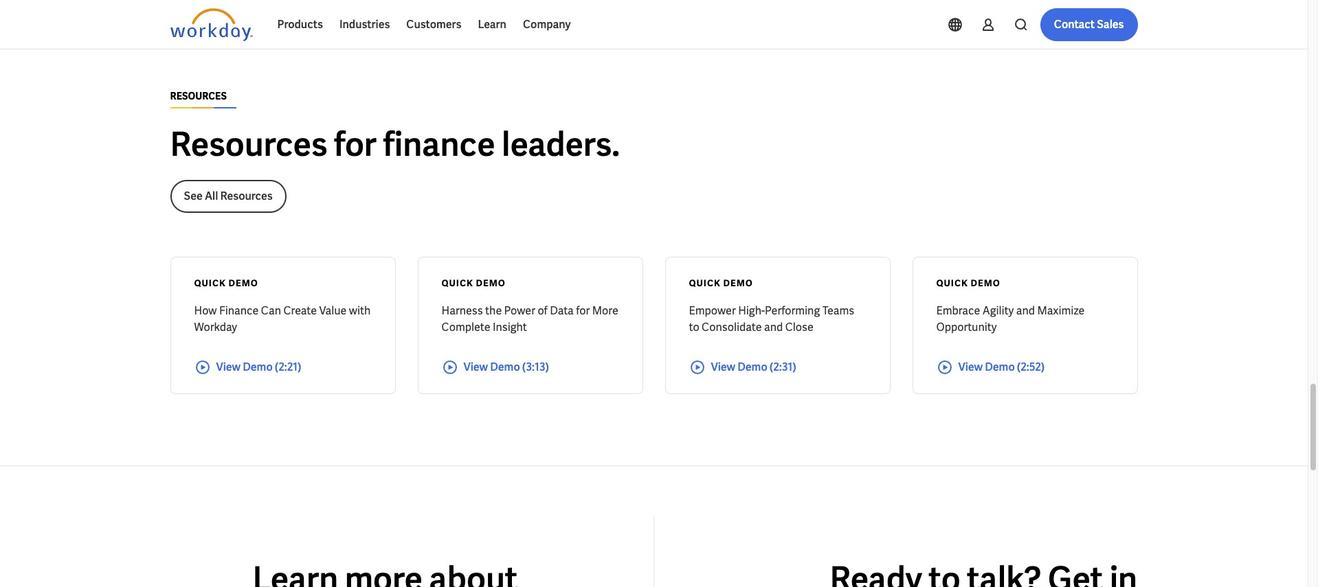 Task type: vqa. For each thing, say whether or not it's contained in the screenshot.
the topmost Resources
yes



Task type: locate. For each thing, give the bounding box(es) containing it.
sales
[[1098, 17, 1125, 32]]

1 vertical spatial and
[[765, 320, 783, 335]]

and right "agility"
[[1017, 304, 1036, 318]]

1 quick from the left
[[194, 278, 226, 289]]

can
[[261, 304, 281, 318]]

and down "performing"
[[765, 320, 783, 335]]

see all resources
[[184, 189, 273, 203]]

finance
[[383, 123, 496, 165]]

demo left (2:31)
[[738, 360, 768, 374]]

resources
[[170, 90, 227, 102]]

3 quick from the left
[[689, 278, 721, 289]]

quick demo up empower
[[689, 278, 754, 289]]

agility
[[983, 304, 1015, 318]]

view down opportunity
[[959, 360, 983, 374]]

view demo (2:31) button
[[689, 359, 867, 376]]

1 horizontal spatial for
[[576, 304, 590, 318]]

view demo (2:21)
[[216, 360, 301, 374]]

insight
[[493, 320, 527, 335]]

quick up 'how'
[[194, 278, 226, 289]]

view down workday in the left of the page
[[216, 360, 241, 374]]

resources up see all resources on the top left of page
[[170, 123, 328, 165]]

quick demo up finance at bottom left
[[194, 278, 258, 289]]

demo left (3:13) in the bottom left of the page
[[490, 360, 520, 374]]

more
[[593, 304, 619, 318]]

1 horizontal spatial and
[[1017, 304, 1036, 318]]

resources
[[170, 123, 328, 165], [220, 189, 273, 203]]

maximize
[[1038, 304, 1085, 318]]

view down consolidate
[[711, 360, 736, 374]]

3 view from the left
[[711, 360, 736, 374]]

for
[[334, 123, 377, 165], [576, 304, 590, 318]]

quick up empower
[[689, 278, 721, 289]]

embrace agility and maximize opportunity
[[937, 304, 1085, 335]]

1 vertical spatial resources
[[220, 189, 273, 203]]

and inside empower high-performing teams to consolidate and close
[[765, 320, 783, 335]]

2 quick from the left
[[442, 278, 474, 289]]

close
[[786, 320, 814, 335]]

resources right all
[[220, 189, 273, 203]]

go to the homepage image
[[170, 8, 253, 41]]

(2:52)
[[1018, 360, 1045, 374]]

1 view from the left
[[216, 360, 241, 374]]

view demo (2:52)
[[959, 360, 1045, 374]]

and
[[1017, 304, 1036, 318], [765, 320, 783, 335]]

of
[[538, 304, 548, 318]]

demo up high-
[[724, 278, 754, 289]]

embrace
[[937, 304, 981, 318]]

2 quick demo from the left
[[442, 278, 506, 289]]

with
[[349, 304, 371, 318]]

quick for embrace
[[937, 278, 969, 289]]

0 horizontal spatial for
[[334, 123, 377, 165]]

3 quick demo from the left
[[689, 278, 754, 289]]

how
[[194, 304, 217, 318]]

view inside button
[[711, 360, 736, 374]]

quick up harness
[[442, 278, 474, 289]]

0 vertical spatial and
[[1017, 304, 1036, 318]]

quick for empower
[[689, 278, 721, 289]]

quick demo
[[194, 278, 258, 289], [442, 278, 506, 289], [689, 278, 754, 289], [937, 278, 1001, 289]]

all
[[205, 189, 218, 203]]

1 vertical spatial for
[[576, 304, 590, 318]]

value
[[319, 304, 347, 318]]

2 view from the left
[[464, 360, 488, 374]]

customers button
[[398, 8, 470, 41]]

workday
[[194, 320, 237, 335]]

0 horizontal spatial and
[[765, 320, 783, 335]]

1 quick demo from the left
[[194, 278, 258, 289]]

resources for finance leaders.
[[170, 123, 620, 165]]

opportunity
[[937, 320, 997, 335]]

0 vertical spatial resources
[[170, 123, 328, 165]]

demo inside button
[[738, 360, 768, 374]]

quick up embrace
[[937, 278, 969, 289]]

demo left (2:21)
[[243, 360, 273, 374]]

contact
[[1055, 17, 1096, 32]]

quick demo for how
[[194, 278, 258, 289]]

view
[[216, 360, 241, 374], [464, 360, 488, 374], [711, 360, 736, 374], [959, 360, 983, 374]]

4 quick demo from the left
[[937, 278, 1001, 289]]

0 vertical spatial for
[[334, 123, 377, 165]]

demo
[[229, 278, 258, 289], [476, 278, 506, 289], [724, 278, 754, 289], [971, 278, 1001, 289], [243, 360, 273, 374], [490, 360, 520, 374], [738, 360, 768, 374], [986, 360, 1015, 374]]

4 view from the left
[[959, 360, 983, 374]]

see all resources link
[[170, 180, 287, 213]]

data
[[550, 304, 574, 318]]

quick demo up embrace
[[937, 278, 1001, 289]]

view for view demo (2:31)
[[711, 360, 736, 374]]

4 quick from the left
[[937, 278, 969, 289]]

quick
[[194, 278, 226, 289], [442, 278, 474, 289], [689, 278, 721, 289], [937, 278, 969, 289]]

quick demo up harness
[[442, 278, 506, 289]]

view down the complete
[[464, 360, 488, 374]]



Task type: describe. For each thing, give the bounding box(es) containing it.
see
[[184, 189, 203, 203]]

quick demo for harness
[[442, 278, 506, 289]]

company button
[[515, 8, 579, 41]]

learn button
[[470, 8, 515, 41]]

teams
[[823, 304, 855, 318]]

products
[[277, 17, 323, 32]]

for inside harness the power of data for more complete insight
[[576, 304, 590, 318]]

harness
[[442, 304, 483, 318]]

complete
[[442, 320, 491, 335]]

quick for harness
[[442, 278, 474, 289]]

demo up 'the'
[[476, 278, 506, 289]]

view for view demo (3:13)
[[464, 360, 488, 374]]

the
[[485, 304, 502, 318]]

learn
[[478, 17, 507, 32]]

demo up finance at bottom left
[[229, 278, 258, 289]]

power
[[504, 304, 536, 318]]

resources inside 'link'
[[220, 189, 273, 203]]

view demo (3:13) button
[[442, 359, 619, 376]]

company
[[523, 17, 571, 32]]

contact sales
[[1055, 17, 1125, 32]]

products button
[[269, 8, 331, 41]]

demo up "agility"
[[971, 278, 1001, 289]]

quick for how
[[194, 278, 226, 289]]

create
[[284, 304, 317, 318]]

view for view demo (2:52)
[[959, 360, 983, 374]]

industries button
[[331, 8, 398, 41]]

how finance can create value with workday
[[194, 304, 371, 335]]

(3:13)
[[523, 360, 549, 374]]

contact sales link
[[1041, 8, 1138, 41]]

quick demo for empower
[[689, 278, 754, 289]]

demo left (2:52)
[[986, 360, 1015, 374]]

consolidate
[[702, 320, 762, 335]]

view demo (3:13)
[[464, 360, 549, 374]]

(2:31)
[[770, 360, 797, 374]]

view demo (2:31)
[[711, 360, 797, 374]]

harness the power of data for more complete insight
[[442, 304, 619, 335]]

leaders.
[[502, 123, 620, 165]]

view demo (2:21) button
[[194, 359, 372, 376]]

empower high-performing teams to consolidate and close
[[689, 304, 855, 335]]

quick demo for embrace
[[937, 278, 1001, 289]]

performing
[[765, 304, 821, 318]]

to
[[689, 320, 700, 335]]

finance
[[219, 304, 259, 318]]

empower
[[689, 304, 736, 318]]

customers
[[407, 17, 462, 32]]

view for view demo (2:21)
[[216, 360, 241, 374]]

industries
[[340, 17, 390, 32]]

view demo (2:52) button
[[937, 359, 1114, 376]]

and inside embrace agility and maximize opportunity
[[1017, 304, 1036, 318]]

(2:21)
[[275, 360, 301, 374]]

high-
[[739, 304, 765, 318]]



